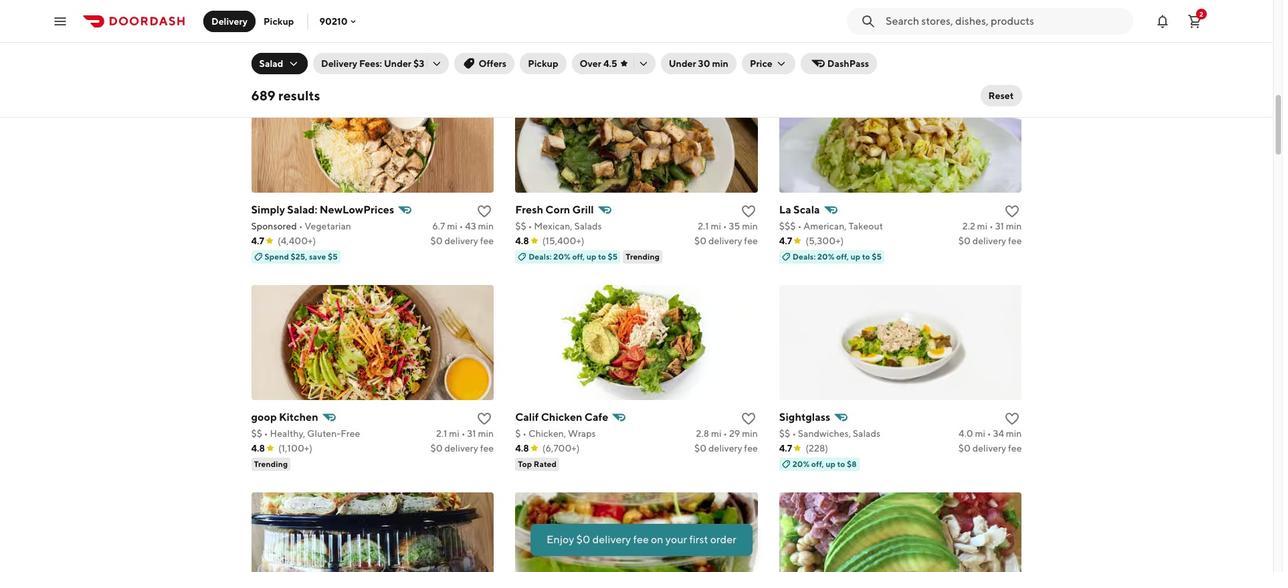Task type: locate. For each thing, give the bounding box(es) containing it.
0 horizontal spatial delivery
[[211, 16, 248, 26]]

top rated
[[518, 459, 557, 469]]

price
[[750, 58, 773, 69]]

1 horizontal spatial 35
[[993, 13, 1004, 24]]

chicken,
[[528, 428, 566, 439]]

newlowprices
[[320, 203, 394, 216]]

min for sightglass
[[1006, 428, 1022, 439]]

fee for goop kitchen
[[480, 443, 494, 453]]

deals: 20% off, up to $5 down the (5,300+) at right top
[[793, 251, 882, 261]]

(15,400+)
[[806, 28, 849, 39], [542, 235, 584, 246]]

30
[[698, 58, 710, 69]]

pizza,
[[270, 12, 295, 23]]

min for la scala
[[1006, 221, 1022, 231]]

delivery left fees:
[[321, 58, 357, 69]]

4.8 down goop
[[251, 443, 265, 453]]

(15,400+) down • mexican
[[806, 28, 849, 39]]

$$ for sightglass
[[779, 428, 790, 439]]

2 horizontal spatial 2.1
[[962, 13, 973, 24]]

0 vertical spatial 2.1 mi • 35 min
[[962, 13, 1022, 24]]

1 horizontal spatial delivery
[[321, 58, 357, 69]]

salad button
[[251, 53, 308, 74]]

34
[[993, 428, 1004, 439]]

1 vertical spatial trending
[[254, 459, 288, 469]]

salads up $8
[[853, 428, 881, 439]]

mi for sightglass
[[975, 428, 986, 439]]

1 horizontal spatial 2.1
[[698, 221, 709, 231]]

american,
[[804, 221, 847, 231]]

to
[[862, 44, 870, 54], [598, 251, 606, 261], [862, 251, 870, 261], [837, 459, 845, 469]]

0 vertical spatial pickup button
[[256, 10, 302, 32]]

1 vertical spatial salads
[[853, 428, 881, 439]]

31 right 2.2
[[995, 221, 1004, 231]]

save
[[309, 251, 326, 261]]

4.7 down sponsored
[[251, 235, 264, 246]]

3 items, open order cart image
[[1187, 13, 1203, 29]]

click to add this store to your saved list image up 2.1 mi • 31 min
[[476, 411, 493, 427]]

$$ down fresh
[[515, 221, 526, 231]]

1 horizontal spatial salads
[[853, 428, 881, 439]]

calif
[[515, 411, 539, 423]]

deals: 20% off, up to $5 up dashpass
[[793, 44, 882, 54]]

$$ for goop kitchen
[[251, 428, 262, 439]]

pickup button up salad button
[[256, 10, 302, 32]]

under
[[384, 58, 411, 69], [669, 58, 696, 69]]

2.1 mi • 31 min
[[436, 428, 494, 439]]

mi for goop kitchen
[[449, 428, 460, 439]]

43
[[465, 221, 476, 231]]

simply salad: newlowprices
[[251, 203, 394, 216]]

over
[[580, 58, 601, 69]]

1 horizontal spatial trending
[[626, 251, 660, 261]]

deals:
[[793, 44, 816, 54], [529, 251, 552, 261], [793, 251, 816, 261]]

min for simply salad: newlowprices
[[478, 221, 494, 231]]

4.8 for goop kitchen
[[251, 443, 265, 453]]

up up dashpass
[[851, 44, 861, 54]]

31
[[995, 221, 1004, 231], [467, 428, 476, 439]]

salads down grill
[[574, 221, 602, 231]]

35 for • mexican
[[993, 13, 1004, 24]]

dashpass
[[827, 58, 869, 69]]

$​0 for sightglass
[[959, 443, 971, 453]]

off,
[[836, 44, 849, 54], [572, 251, 585, 261], [836, 251, 849, 261], [811, 459, 824, 469]]

$$ left pizza,
[[251, 12, 262, 23]]

min
[[1006, 13, 1022, 24], [712, 58, 728, 69], [478, 221, 494, 231], [742, 221, 758, 231], [1006, 221, 1022, 231], [478, 428, 494, 439], [742, 428, 758, 439], [1006, 428, 1022, 439]]

salads
[[574, 221, 602, 231], [853, 428, 881, 439]]

results
[[278, 88, 320, 103]]

31 for goop kitchen
[[467, 428, 476, 439]]

$​0 for la scala
[[959, 235, 971, 246]]

chicken
[[541, 411, 582, 423]]

1 vertical spatial pickup
[[528, 58, 558, 69]]

to left $8
[[837, 459, 845, 469]]

1 horizontal spatial under
[[669, 58, 696, 69]]

0 vertical spatial (15,400+)
[[806, 28, 849, 39]]

delivery left pizza,
[[211, 16, 248, 26]]

4.7 down '$$$'
[[779, 235, 792, 246]]

1 horizontal spatial pickup button
[[520, 53, 566, 74]]

0 horizontal spatial salads
[[574, 221, 602, 231]]

0 horizontal spatial trending
[[254, 459, 288, 469]]

1 vertical spatial delivery
[[321, 58, 357, 69]]

0 horizontal spatial (15,400+)
[[542, 235, 584, 246]]

4.0 mi • 34 min
[[959, 428, 1022, 439]]

35
[[993, 13, 1004, 24], [729, 221, 740, 231]]

delivery
[[211, 16, 248, 26], [321, 58, 357, 69]]

0 horizontal spatial 2.1 mi • 35 min
[[698, 221, 758, 231]]

spend
[[265, 251, 289, 261]]

2.1 mi • 35 min
[[962, 13, 1022, 24], [698, 221, 758, 231]]

1 vertical spatial pickup button
[[520, 53, 566, 74]]

$$ • mexican, salads
[[515, 221, 602, 231]]

0 horizontal spatial pickup
[[264, 16, 294, 26]]

mi for fresh corn grill
[[711, 221, 721, 231]]

• mexican
[[825, 13, 869, 24]]

deals: for • mexican
[[793, 44, 816, 54]]

4.8 for calif chicken cafe
[[515, 443, 529, 453]]

$25,
[[291, 251, 307, 261]]

on
[[651, 533, 663, 546]]

4.7
[[251, 235, 264, 246], [779, 235, 792, 246], [779, 443, 792, 453]]

pickup left the over
[[528, 58, 558, 69]]

1 vertical spatial 2.1 mi • 35 min
[[698, 221, 758, 231]]

$​0 delivery fee for goop kitchen
[[430, 443, 494, 453]]

click to add this store to your saved list image up 6.7 mi • 43 min
[[476, 203, 493, 219]]

up down (228)
[[826, 459, 836, 469]]

fee
[[1008, 28, 1022, 39], [480, 235, 494, 246], [744, 235, 758, 246], [1008, 235, 1022, 246], [480, 443, 494, 453], [744, 443, 758, 453], [1008, 443, 1022, 453], [633, 533, 649, 546]]

salads for sightglass
[[853, 428, 881, 439]]

$​0 delivery fee for calif chicken cafe
[[694, 443, 758, 453]]

click to add this store to your saved list image for scala
[[1005, 203, 1021, 219]]

spend $25, save $5
[[265, 251, 338, 261]]

1 horizontal spatial (15,400+)
[[806, 28, 849, 39]]

2.1
[[962, 13, 973, 24], [698, 221, 709, 231], [436, 428, 447, 439]]

(5,300+)
[[806, 235, 844, 246]]

2.1 mi • 35 min for $$ • mexican, salads
[[698, 221, 758, 231]]

$​0 delivery fee for fresh corn grill
[[694, 235, 758, 246]]

90210 button
[[319, 16, 358, 26]]

sightglass
[[779, 411, 830, 423]]

31 left the $
[[467, 428, 476, 439]]

$$ down sightglass
[[779, 428, 790, 439]]

to down $$ • mexican, salads
[[598, 251, 606, 261]]

min for goop kitchen
[[478, 428, 494, 439]]

90210
[[319, 16, 348, 26]]

0 vertical spatial salads
[[574, 221, 602, 231]]

$​0 delivery fee for sightglass
[[959, 443, 1022, 453]]

$$ down goop
[[251, 428, 262, 439]]

up
[[851, 44, 861, 54], [587, 251, 596, 261], [851, 251, 861, 261], [826, 459, 836, 469]]

off, down (228)
[[811, 459, 824, 469]]

0 vertical spatial 2.1
[[962, 13, 973, 24]]

1 under from the left
[[384, 58, 411, 69]]

click to add this store to your saved list image left la in the right top of the page
[[740, 203, 757, 219]]

1 horizontal spatial 2.1 mi • 35 min
[[962, 13, 1022, 24]]

0 horizontal spatial under
[[384, 58, 411, 69]]

kitchen
[[279, 411, 318, 423]]

dashpass button
[[801, 53, 877, 74]]

click to add this store to your saved list image
[[740, 203, 757, 219], [1005, 203, 1021, 219], [1005, 411, 1021, 427]]

0 vertical spatial 35
[[993, 13, 1004, 24]]

1 vertical spatial 2.1
[[698, 221, 709, 231]]

under left 30
[[669, 58, 696, 69]]

0 vertical spatial 31
[[995, 221, 1004, 231]]

under left the $3
[[384, 58, 411, 69]]

off, down $$ • mexican, salads
[[572, 251, 585, 261]]

0 horizontal spatial 35
[[729, 221, 740, 231]]

0 horizontal spatial 31
[[467, 428, 476, 439]]

vegetarian
[[305, 221, 351, 231]]

mi
[[975, 13, 985, 24], [447, 221, 457, 231], [711, 221, 721, 231], [977, 221, 988, 231], [449, 428, 460, 439], [711, 428, 722, 439], [975, 428, 986, 439]]

20% down (228)
[[793, 459, 810, 469]]

$$ • healthy, gluten-free
[[251, 428, 360, 439]]

4.7 left (228)
[[779, 443, 792, 453]]

gluten-
[[307, 428, 341, 439]]

click to add this store to your saved list image up store search: begin typing to search for stores available on doordash text field
[[1005, 0, 1021, 12]]

0 vertical spatial delivery
[[211, 16, 248, 26]]

1 horizontal spatial 31
[[995, 221, 1004, 231]]

price button
[[742, 53, 795, 74]]

to up dashpass
[[862, 44, 870, 54]]

fee for fresh corn grill
[[744, 235, 758, 246]]

20% down the (5,300+) at right top
[[818, 251, 835, 261]]

click to add this store to your saved list image
[[1005, 0, 1021, 12], [476, 203, 493, 219], [476, 411, 493, 427], [740, 411, 757, 427]]

•
[[264, 12, 268, 23], [827, 13, 831, 24], [987, 13, 991, 24], [299, 221, 303, 231], [459, 221, 463, 231], [528, 221, 532, 231], [723, 221, 727, 231], [798, 221, 802, 231], [989, 221, 993, 231], [264, 428, 268, 439], [461, 428, 465, 439], [523, 428, 527, 439], [723, 428, 727, 439], [792, 428, 796, 439], [987, 428, 991, 439]]

pickup button left the over
[[520, 53, 566, 74]]

fee for calif chicken cafe
[[744, 443, 758, 453]]

deals: 20% off, up to $5 for $$$
[[793, 251, 882, 261]]

click to add this store to your saved list image up 2.8 mi • 29 min
[[740, 411, 757, 427]]

(15,400+) down $$ • mexican, salads
[[542, 235, 584, 246]]

fee for sightglass
[[1008, 443, 1022, 453]]

$​0 for calif chicken cafe
[[694, 443, 707, 453]]

1 horizontal spatial pickup
[[528, 58, 558, 69]]

delivery for delivery
[[211, 16, 248, 26]]

sponsored
[[251, 221, 297, 231]]

2 button
[[1182, 8, 1208, 34]]

$$
[[251, 12, 262, 23], [515, 221, 526, 231], [251, 428, 262, 439], [779, 428, 790, 439]]

click to add this store to your saved list image for goop kitchen
[[476, 411, 493, 427]]

open menu image
[[52, 13, 68, 29]]

20%
[[818, 44, 835, 54], [554, 251, 571, 261], [818, 251, 835, 261], [793, 459, 810, 469]]

deals: 20% off, up to $5
[[793, 44, 882, 54], [529, 251, 618, 261], [793, 251, 882, 261]]

4.8 down the $
[[515, 443, 529, 453]]

1 vertical spatial 31
[[467, 428, 476, 439]]

4.8 down fresh
[[515, 235, 529, 246]]

delivery fees: under $3
[[321, 58, 424, 69]]

2.1 mi • 35 min for • mexican
[[962, 13, 1022, 24]]

$5
[[872, 44, 882, 54], [328, 251, 338, 261], [608, 251, 618, 261], [872, 251, 882, 261]]

0 horizontal spatial 2.1
[[436, 428, 447, 439]]

1 vertical spatial 35
[[729, 221, 740, 231]]

delivery inside button
[[211, 16, 248, 26]]

click to add this store to your saved list image up "2.2 mi • 31 min"
[[1005, 203, 1021, 219]]

deals: for $$$ • american, takeout
[[793, 251, 816, 261]]

2 under from the left
[[669, 58, 696, 69]]

$3
[[413, 58, 424, 69]]

delivery for simply salad: newlowprices
[[444, 235, 478, 246]]

2 vertical spatial 2.1
[[436, 428, 447, 439]]

pickup up (485)
[[264, 16, 294, 26]]



Task type: vqa. For each thing, say whether or not it's contained in the screenshot.
Pizza,
yes



Task type: describe. For each thing, give the bounding box(es) containing it.
4.8 left (485)
[[251, 27, 265, 37]]

fresh
[[515, 203, 543, 216]]

delivery for goop kitchen
[[444, 443, 478, 453]]

31 for la scala
[[995, 221, 1004, 231]]

20% up dashpass
[[818, 44, 835, 54]]

simply
[[251, 203, 285, 216]]

goop kitchen
[[251, 411, 318, 423]]

20% off, up to $8
[[793, 459, 857, 469]]

deals: 20% off, up to $5 for •
[[793, 44, 882, 54]]

$8
[[847, 459, 857, 469]]

delivery for fresh corn grill
[[709, 235, 742, 246]]

up down $$ • mexican, salads
[[587, 251, 596, 261]]

enjoy
[[547, 533, 574, 546]]

(228)
[[806, 443, 828, 453]]

0 horizontal spatial pickup button
[[256, 10, 302, 32]]

4.0
[[959, 428, 973, 439]]

sponsored • vegetarian
[[251, 221, 351, 231]]

29
[[729, 428, 740, 439]]

6.7
[[432, 221, 445, 231]]

(1,100+)
[[278, 443, 312, 453]]

4.7 for simply
[[251, 235, 264, 246]]

takeout
[[849, 221, 883, 231]]

$​0 delivery fee for simply salad: newlowprices
[[430, 235, 494, 246]]

min for calif chicken cafe
[[742, 428, 758, 439]]

35 for $$ • mexican, salads
[[729, 221, 740, 231]]

$$ • sandwiches, salads
[[779, 428, 881, 439]]

off, down the (5,300+) at right top
[[836, 251, 849, 261]]

mi for la scala
[[977, 221, 988, 231]]

min inside button
[[712, 58, 728, 69]]

$​0 for fresh corn grill
[[694, 235, 707, 246]]

deals: 20% off, up to $5 down $$ • mexican, salads
[[529, 251, 618, 261]]

4.5
[[603, 58, 617, 69]]

2
[[1200, 10, 1204, 18]]

(485)
[[278, 27, 302, 37]]

salad:
[[287, 203, 317, 216]]

delivery for delivery fees: under $3
[[321, 58, 357, 69]]

click to add this store to your saved list image for simply salad: newlowprices
[[476, 203, 493, 219]]

min for fresh corn grill
[[742, 221, 758, 231]]

cafe
[[585, 411, 608, 423]]

healthy,
[[270, 428, 305, 439]]

your
[[666, 533, 687, 546]]

(6,700+)
[[542, 443, 580, 453]]

2.2 mi • 31 min
[[963, 221, 1022, 231]]

mexican
[[833, 13, 869, 24]]

fresh corn grill
[[515, 203, 594, 216]]

$$$
[[779, 221, 796, 231]]

wraps
[[568, 428, 596, 439]]

first
[[689, 533, 708, 546]]

sandwiches
[[297, 12, 347, 23]]

2.1 for fresh corn grill
[[698, 221, 709, 231]]

la
[[779, 203, 791, 216]]

grill
[[572, 203, 594, 216]]

over 4.5
[[580, 58, 617, 69]]

4.8 for fresh corn grill
[[515, 235, 529, 246]]

delivery for la scala
[[973, 235, 1006, 246]]

6.7 mi • 43 min
[[432, 221, 494, 231]]

sandwiches,
[[798, 428, 851, 439]]

fees:
[[359, 58, 382, 69]]

$​0 delivery fee for la scala
[[959, 235, 1022, 246]]

salads for fresh corn grill
[[574, 221, 602, 231]]

offers button
[[455, 53, 515, 74]]

calif chicken cafe
[[515, 411, 608, 423]]

reset button
[[981, 85, 1022, 106]]

to down takeout at the top right of page
[[862, 251, 870, 261]]

free
[[341, 428, 360, 439]]

$$$ • american, takeout
[[779, 221, 883, 231]]

rated
[[534, 459, 557, 469]]

click to add this store to your saved list image up 4.0 mi • 34 min
[[1005, 411, 1021, 427]]

4.7 for la
[[779, 235, 792, 246]]

2.8 mi • 29 min
[[696, 428, 758, 439]]

order
[[710, 533, 737, 546]]

Store search: begin typing to search for stores available on DoorDash text field
[[886, 14, 1125, 28]]

la scala
[[779, 203, 820, 216]]

$$ • pizza, sandwiches
[[251, 12, 347, 23]]

$ • chicken, wraps
[[515, 428, 596, 439]]

2.2
[[963, 221, 975, 231]]

under 30 min
[[669, 58, 728, 69]]

$
[[515, 428, 521, 439]]

689
[[251, 88, 276, 103]]

$$ for fresh corn grill
[[515, 221, 526, 231]]

0 vertical spatial trending
[[626, 251, 660, 261]]

off, up dashpass
[[836, 44, 849, 54]]

notification bell image
[[1155, 13, 1171, 29]]

1 vertical spatial (15,400+)
[[542, 235, 584, 246]]

$​0 for simply salad: newlowprices
[[430, 235, 443, 246]]

(4,400+)
[[278, 235, 316, 246]]

689 results
[[251, 88, 320, 103]]

fee for la scala
[[1008, 235, 1022, 246]]

under inside under 30 min button
[[669, 58, 696, 69]]

2.8
[[696, 428, 709, 439]]

delivery for calif chicken cafe
[[709, 443, 742, 453]]

delivery button
[[203, 10, 256, 32]]

scala
[[794, 203, 820, 216]]

over 4.5 button
[[572, 53, 655, 74]]

delivery for sightglass
[[973, 443, 1006, 453]]

mexican,
[[534, 221, 572, 231]]

corn
[[545, 203, 570, 216]]

mi for calif chicken cafe
[[711, 428, 722, 439]]

$​0 for goop kitchen
[[430, 443, 443, 453]]

mi for simply salad: newlowprices
[[447, 221, 457, 231]]

goop
[[251, 411, 277, 423]]

top
[[518, 459, 532, 469]]

0 vertical spatial pickup
[[264, 16, 294, 26]]

up down takeout at the top right of page
[[851, 251, 861, 261]]

offers
[[479, 58, 507, 69]]

click to add this store to your saved list image for calif chicken cafe
[[740, 411, 757, 427]]

enjoy $0 delivery fee on your first order
[[547, 533, 737, 546]]

salad
[[259, 58, 283, 69]]

20% down $$ • mexican, salads
[[554, 251, 571, 261]]

2.1 for goop kitchen
[[436, 428, 447, 439]]

$0
[[576, 533, 590, 546]]

click to add this store to your saved list image for corn
[[740, 203, 757, 219]]

under 30 min button
[[661, 53, 737, 74]]

reset
[[989, 90, 1014, 101]]

fee for simply salad: newlowprices
[[480, 235, 494, 246]]



